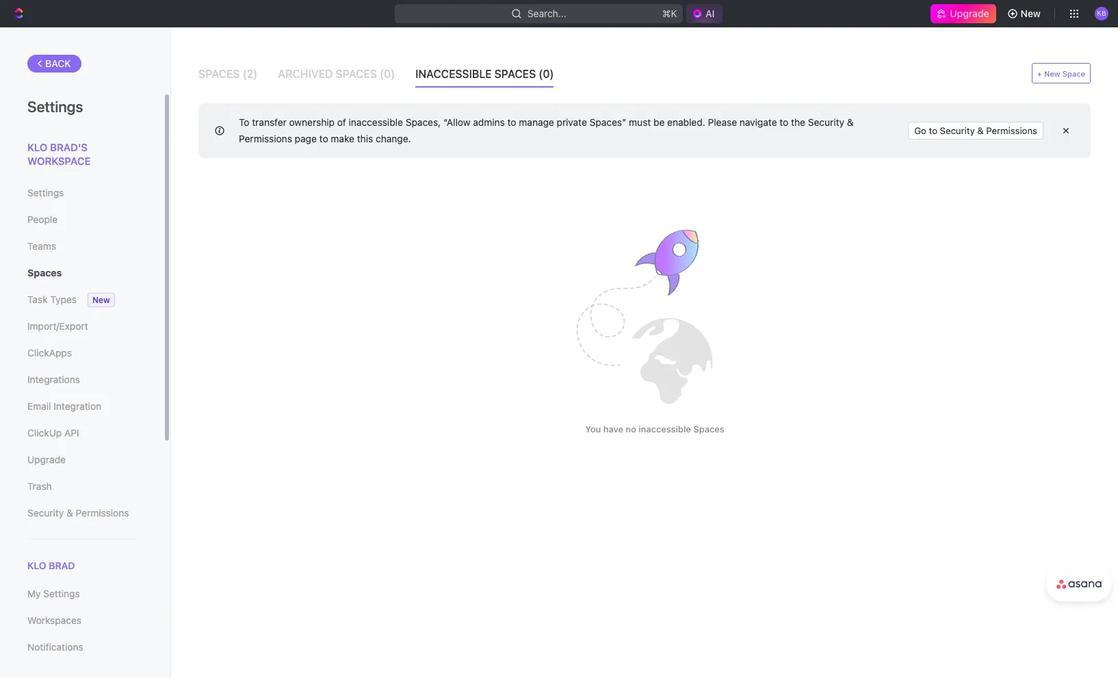 Task type: describe. For each thing, give the bounding box(es) containing it.
to
[[239, 116, 249, 128]]

navigate
[[740, 116, 777, 128]]

enabled.
[[667, 116, 705, 128]]

teams link
[[27, 235, 136, 258]]

back
[[45, 57, 71, 69]]

the
[[791, 116, 805, 128]]

to inside go to security & permissions button
[[929, 125, 938, 136]]

1 vertical spatial settings
[[27, 187, 64, 198]]

settings link
[[27, 181, 136, 205]]

& inside button
[[977, 125, 984, 136]]

trash link
[[27, 475, 136, 498]]

my settings
[[27, 588, 80, 600]]

page
[[295, 133, 317, 144]]

have
[[603, 424, 623, 434]]

new inside button
[[1021, 8, 1041, 19]]

to right page
[[319, 133, 328, 144]]

task
[[27, 294, 48, 305]]

spaces (2)
[[198, 68, 258, 80]]

to left the
[[780, 116, 789, 128]]

trash
[[27, 480, 52, 492]]

my settings link
[[27, 583, 136, 606]]

klo for klo brad
[[27, 560, 46, 571]]

1 vertical spatial upgrade link
[[27, 448, 136, 472]]

+
[[1037, 69, 1042, 78]]

of
[[337, 116, 346, 128]]

ai button
[[687, 4, 723, 23]]

task types
[[27, 294, 77, 305]]

archived spaces (0)
[[278, 68, 395, 80]]

brad's
[[50, 141, 88, 153]]

settings inside "link"
[[43, 588, 80, 600]]

"allow
[[443, 116, 470, 128]]

1 vertical spatial inaccessible
[[639, 424, 691, 434]]

security inside security & permissions link
[[27, 507, 64, 519]]

⌘k
[[663, 8, 678, 19]]

clickup api
[[27, 427, 79, 439]]

to transfer ownership of inaccessible spaces, "allow admins to manage private spaces" must be enabled. please navigate to the security & permissions page to make this change.
[[239, 116, 854, 144]]

permissions inside to transfer ownership of inaccessible spaces, "allow admins to manage private spaces" must be enabled. please navigate to the security & permissions page to make this change.
[[239, 133, 292, 144]]

search...
[[528, 8, 567, 19]]

security & permissions
[[27, 507, 129, 519]]

archived
[[278, 68, 333, 80]]

security & permissions link
[[27, 502, 136, 525]]

kb button
[[1091, 3, 1113, 25]]

change.
[[376, 133, 411, 144]]

klo brad
[[27, 560, 75, 571]]

types
[[50, 294, 77, 305]]

api
[[64, 427, 79, 439]]

klo brad's workspace
[[27, 141, 91, 167]]

go
[[915, 125, 927, 136]]

notifications
[[27, 641, 83, 653]]

0 vertical spatial settings
[[27, 98, 83, 116]]

go to security & permissions
[[915, 125, 1038, 136]]

my
[[27, 588, 41, 600]]

you
[[585, 424, 601, 434]]

ownership
[[289, 116, 335, 128]]

to right admins
[[508, 116, 516, 128]]

security inside to transfer ownership of inaccessible spaces, "allow admins to manage private spaces" must be enabled. please navigate to the security & permissions page to make this change.
[[808, 116, 844, 128]]

email integration link
[[27, 395, 136, 418]]

workspaces link
[[27, 609, 136, 632]]

inaccessible inside to transfer ownership of inaccessible spaces, "allow admins to manage private spaces" must be enabled. please navigate to the security & permissions page to make this change.
[[349, 116, 403, 128]]



Task type: vqa. For each thing, say whether or not it's contained in the screenshot.


Task type: locate. For each thing, give the bounding box(es) containing it.
(0) for archived spaces (0)
[[380, 68, 395, 80]]

import/export
[[27, 320, 88, 332]]

0 vertical spatial new
[[1021, 8, 1041, 19]]

permissions inside button
[[986, 125, 1038, 136]]

be
[[654, 116, 665, 128]]

settings up people
[[27, 187, 64, 198]]

make
[[331, 133, 354, 144]]

upgrade
[[950, 8, 989, 19], [27, 454, 66, 465]]

1 vertical spatial upgrade
[[27, 454, 66, 465]]

1 horizontal spatial permissions
[[239, 133, 292, 144]]

upgrade link
[[931, 4, 996, 23], [27, 448, 136, 472]]

1 (0) from the left
[[380, 68, 395, 80]]

permissions
[[986, 125, 1038, 136], [239, 133, 292, 144], [76, 507, 129, 519]]

&
[[847, 116, 854, 128], [977, 125, 984, 136], [66, 507, 73, 519]]

transfer
[[252, 116, 287, 128]]

permissions down trash "link"
[[76, 507, 129, 519]]

2 vertical spatial new
[[92, 295, 110, 305]]

permissions inside the settings element
[[76, 507, 129, 519]]

inaccessible
[[349, 116, 403, 128], [639, 424, 691, 434]]

1 horizontal spatial new
[[1021, 8, 1041, 19]]

2 klo from the top
[[27, 560, 46, 571]]

0 horizontal spatial security
[[27, 507, 64, 519]]

spaces"
[[590, 116, 626, 128]]

no
[[626, 424, 636, 434]]

settings
[[27, 98, 83, 116], [27, 187, 64, 198], [43, 588, 80, 600]]

space
[[1063, 69, 1085, 78]]

go to security & permissions button
[[908, 122, 1044, 140]]

1 vertical spatial klo
[[27, 560, 46, 571]]

0 horizontal spatial upgrade
[[27, 454, 66, 465]]

1 vertical spatial new
[[1044, 69, 1061, 78]]

1 horizontal spatial &
[[847, 116, 854, 128]]

spaces
[[198, 68, 240, 80], [336, 68, 377, 80], [495, 68, 536, 80], [27, 267, 62, 279], [693, 424, 725, 434]]

security
[[808, 116, 844, 128], [940, 125, 975, 136], [27, 507, 64, 519]]

2 horizontal spatial &
[[977, 125, 984, 136]]

settings up "brad's" on the top of the page
[[27, 98, 83, 116]]

to
[[508, 116, 516, 128], [780, 116, 789, 128], [929, 125, 938, 136], [319, 133, 328, 144]]

import/export link
[[27, 315, 136, 338]]

workspaces
[[27, 615, 81, 626]]

inaccessible right no
[[639, 424, 691, 434]]

upgrade link left new button at the right of the page
[[931, 4, 996, 23]]

private
[[557, 116, 587, 128]]

upgrade inside the settings element
[[27, 454, 66, 465]]

integration
[[54, 400, 101, 412]]

0 horizontal spatial (0)
[[380, 68, 395, 80]]

inaccessible spaces (0)
[[416, 68, 554, 80]]

clickup api link
[[27, 422, 136, 445]]

people
[[27, 214, 58, 225]]

2 (0) from the left
[[539, 68, 554, 80]]

security down trash
[[27, 507, 64, 519]]

please
[[708, 116, 737, 128]]

you have no inaccessible spaces
[[585, 424, 725, 434]]

& inside the settings element
[[66, 507, 73, 519]]

integrations
[[27, 374, 80, 385]]

0 vertical spatial klo
[[27, 141, 47, 153]]

workspace
[[27, 154, 91, 167]]

& right the
[[847, 116, 854, 128]]

new inside the settings element
[[92, 295, 110, 305]]

spaces inside spaces link
[[27, 267, 62, 279]]

1 horizontal spatial upgrade link
[[931, 4, 996, 23]]

+ new space
[[1037, 69, 1085, 78]]

admins
[[473, 116, 505, 128]]

people link
[[27, 208, 136, 231]]

security inside go to security & permissions button
[[940, 125, 975, 136]]

upgrade left new button at the right of the page
[[950, 8, 989, 19]]

& right go at the right
[[977, 125, 984, 136]]

0 vertical spatial inaccessible
[[349, 116, 403, 128]]

2 vertical spatial settings
[[43, 588, 80, 600]]

ai
[[706, 8, 715, 19]]

clickapps
[[27, 347, 72, 359]]

0 vertical spatial upgrade
[[950, 8, 989, 19]]

(0) up manage
[[539, 68, 554, 80]]

upgrade down clickup
[[27, 454, 66, 465]]

klo
[[27, 141, 47, 153], [27, 560, 46, 571]]

1 horizontal spatial (0)
[[539, 68, 554, 80]]

new
[[1021, 8, 1041, 19], [1044, 69, 1061, 78], [92, 295, 110, 305]]

inaccessible
[[416, 68, 492, 80]]

1 horizontal spatial inaccessible
[[639, 424, 691, 434]]

(0) up change.
[[380, 68, 395, 80]]

permissions down transfer
[[239, 133, 292, 144]]

klo up workspace
[[27, 141, 47, 153]]

spaces,
[[406, 116, 441, 128]]

security right go at the right
[[940, 125, 975, 136]]

& inside to transfer ownership of inaccessible spaces, "allow admins to manage private spaces" must be enabled. please navigate to the security & permissions page to make this change.
[[847, 116, 854, 128]]

(0) for inaccessible spaces (0)
[[539, 68, 554, 80]]

clickup
[[27, 427, 62, 439]]

2 horizontal spatial new
[[1044, 69, 1061, 78]]

new up +
[[1021, 8, 1041, 19]]

1 horizontal spatial upgrade
[[950, 8, 989, 19]]

brad
[[49, 560, 75, 571]]

inaccessible up this
[[349, 116, 403, 128]]

settings right my
[[43, 588, 80, 600]]

back link
[[27, 55, 81, 73]]

settings element
[[0, 27, 171, 678]]

must
[[629, 116, 651, 128]]

new right +
[[1044, 69, 1061, 78]]

0 horizontal spatial new
[[92, 295, 110, 305]]

0 horizontal spatial permissions
[[76, 507, 129, 519]]

email integration
[[27, 400, 101, 412]]

0 horizontal spatial inaccessible
[[349, 116, 403, 128]]

kb
[[1097, 9, 1106, 17]]

0 vertical spatial upgrade link
[[931, 4, 996, 23]]

(0)
[[380, 68, 395, 80], [539, 68, 554, 80]]

klo inside klo brad's workspace
[[27, 141, 47, 153]]

klo for klo brad's workspace
[[27, 141, 47, 153]]

1 horizontal spatial security
[[808, 116, 844, 128]]

email
[[27, 400, 51, 412]]

2 horizontal spatial permissions
[[986, 125, 1038, 136]]

to right go at the right
[[929, 125, 938, 136]]

teams
[[27, 240, 56, 252]]

spaces link
[[27, 261, 136, 285]]

0 horizontal spatial &
[[66, 507, 73, 519]]

clickapps link
[[27, 342, 136, 365]]

integrations link
[[27, 368, 136, 391]]

this
[[357, 133, 373, 144]]

1 klo from the top
[[27, 141, 47, 153]]

new button
[[1002, 3, 1049, 25]]

& down trash "link"
[[66, 507, 73, 519]]

upgrade link up trash "link"
[[27, 448, 136, 472]]

klo left brad
[[27, 560, 46, 571]]

notifications link
[[27, 636, 136, 659]]

new up import/export link
[[92, 295, 110, 305]]

2 horizontal spatial security
[[940, 125, 975, 136]]

permissions down +
[[986, 125, 1038, 136]]

manage
[[519, 116, 554, 128]]

0 horizontal spatial upgrade link
[[27, 448, 136, 472]]

security right the
[[808, 116, 844, 128]]

(2)
[[243, 68, 258, 80]]



